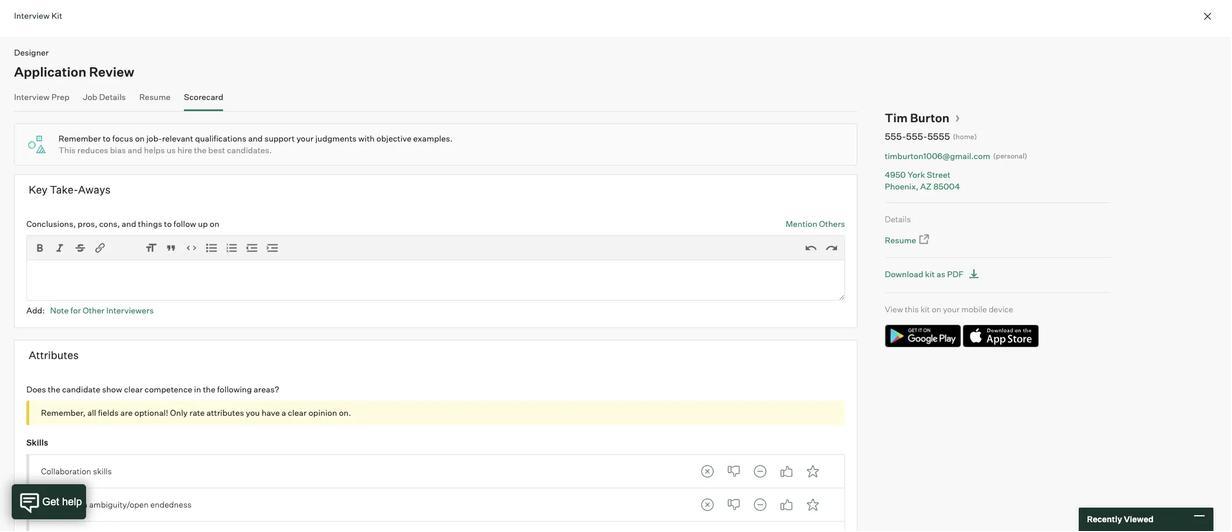 Task type: locate. For each thing, give the bounding box(es) containing it.
yes button
[[775, 460, 798, 484], [775, 494, 798, 517]]

tim burton link
[[885, 110, 960, 125]]

0 vertical spatial tab list
[[696, 460, 824, 484]]

1 vertical spatial yes button
[[775, 494, 798, 517]]

you
[[246, 408, 260, 418]]

objective
[[376, 134, 411, 144]]

1 vertical spatial kit
[[921, 304, 930, 314]]

interview
[[14, 11, 50, 21], [14, 92, 50, 102]]

definitely not image for collaboration skills
[[696, 460, 719, 484]]

tab list for dealing with ambiguity/open endedness
[[696, 494, 824, 517]]

1 vertical spatial no button
[[722, 494, 745, 517]]

1 vertical spatial to
[[164, 219, 172, 229]]

4950 york street phoenix, az 85004
[[885, 170, 960, 191]]

on inside remember to focus on job-relevant qualifications and support your judgments with objective examples. this reduces bias and helps us hire the best candidates.
[[135, 134, 145, 144]]

0 vertical spatial and
[[248, 134, 263, 144]]

1 mixed image from the top
[[748, 460, 772, 484]]

attributes
[[207, 408, 244, 418]]

clear right show
[[124, 385, 143, 395]]

on left job-
[[135, 134, 145, 144]]

conclusions, pros, cons, and things to follow up on
[[26, 219, 219, 229]]

1 vertical spatial definitely not image
[[696, 494, 719, 517]]

strong yes image for dealing with ambiguity/open endedness
[[801, 494, 824, 517]]

and down focus
[[128, 145, 142, 155]]

remember, all fields are optional! only rate attributes you have a clear opinion on.
[[41, 408, 351, 418]]

us
[[167, 145, 176, 155]]

0 vertical spatial yes button
[[775, 460, 798, 484]]

designer
[[14, 47, 49, 57]]

remember
[[59, 134, 101, 144]]

add:
[[26, 306, 45, 315]]

interview prep link
[[14, 92, 69, 109]]

and
[[248, 134, 263, 144], [128, 145, 142, 155], [122, 219, 136, 229]]

no image
[[722, 460, 745, 484], [722, 494, 745, 517]]

definitely not button for dealing with ambiguity/open endedness
[[696, 494, 719, 517]]

1 vertical spatial resume
[[885, 236, 916, 246]]

555-
[[885, 131, 906, 142], [906, 131, 927, 142]]

0 horizontal spatial your
[[297, 134, 314, 144]]

resume link
[[139, 92, 171, 109], [885, 234, 931, 247]]

resume link up download
[[885, 234, 931, 247]]

interview left "kit"
[[14, 11, 50, 21]]

2 mixed button from the top
[[748, 494, 772, 517]]

1 no image from the top
[[722, 460, 745, 484]]

resume up job-
[[139, 92, 171, 102]]

0 horizontal spatial to
[[103, 134, 111, 144]]

your right support
[[297, 134, 314, 144]]

details right "job"
[[99, 92, 126, 102]]

yes image
[[775, 460, 798, 484], [775, 494, 798, 517]]

0 vertical spatial resume
[[139, 92, 171, 102]]

1 555- from the left
[[885, 131, 906, 142]]

on right this
[[932, 304, 941, 314]]

with inside remember to focus on job-relevant qualifications and support your judgments with objective examples. this reduces bias and helps us hire the best candidates.
[[358, 134, 375, 144]]

0 vertical spatial yes image
[[775, 460, 798, 484]]

things
[[138, 219, 162, 229]]

1 vertical spatial mixed image
[[748, 494, 772, 517]]

to inside remember to focus on job-relevant qualifications and support your judgments with objective examples. this reduces bias and helps us hire the best candidates.
[[103, 134, 111, 144]]

best
[[208, 145, 225, 155]]

interview prep
[[14, 92, 69, 102]]

2 yes button from the top
[[775, 494, 798, 517]]

mixed image for dealing with ambiguity/open endedness
[[748, 494, 772, 517]]

2 mixed image from the top
[[748, 494, 772, 517]]

on right up at the left of page
[[210, 219, 219, 229]]

0 vertical spatial definitely not button
[[696, 460, 719, 484]]

1 strong yes button from the top
[[801, 460, 824, 484]]

1 mixed button from the top
[[748, 460, 772, 484]]

1 vertical spatial strong yes image
[[801, 494, 824, 517]]

tab list
[[696, 460, 824, 484], [696, 494, 824, 517]]

85004
[[933, 181, 960, 191]]

0 vertical spatial no button
[[722, 460, 745, 484]]

focus
[[112, 134, 133, 144]]

0 horizontal spatial on
[[135, 134, 145, 144]]

mixed button
[[748, 460, 772, 484], [748, 494, 772, 517]]

interview left the prep
[[14, 92, 50, 102]]

burton
[[910, 110, 950, 125]]

mixed button for dealing with ambiguity/open endedness
[[748, 494, 772, 517]]

1 tab list from the top
[[696, 460, 824, 484]]

the right does
[[48, 385, 60, 395]]

interviewers
[[106, 306, 154, 315]]

up
[[198, 219, 208, 229]]

tim burton 555-555-5555 (home)
[[885, 110, 977, 142]]

2 interview from the top
[[14, 92, 50, 102]]

1 horizontal spatial with
[[358, 134, 375, 144]]

to left follow
[[164, 219, 172, 229]]

0 vertical spatial mixed button
[[748, 460, 772, 484]]

viewed
[[1124, 515, 1154, 525]]

None text field
[[26, 260, 845, 301]]

1 vertical spatial tab list
[[696, 494, 824, 517]]

as
[[937, 269, 946, 279]]

mixed image
[[748, 460, 772, 484], [748, 494, 772, 517]]

1 vertical spatial definitely not button
[[696, 494, 719, 517]]

phoenix,
[[885, 181, 919, 191]]

timburton1006@gmail.com
[[885, 151, 990, 161]]

your
[[297, 134, 314, 144], [943, 304, 960, 314]]

review
[[89, 64, 134, 79]]

2 horizontal spatial on
[[932, 304, 941, 314]]

2 definitely not button from the top
[[696, 494, 719, 517]]

definitely not image for dealing with ambiguity/open endedness
[[696, 494, 719, 517]]

1 definitely not button from the top
[[696, 460, 719, 484]]

no button
[[722, 460, 745, 484], [722, 494, 745, 517]]

on for remember
[[135, 134, 145, 144]]

1 vertical spatial no image
[[722, 494, 745, 517]]

in
[[194, 385, 201, 395]]

mention
[[786, 219, 817, 229]]

0 vertical spatial to
[[103, 134, 111, 144]]

0 vertical spatial details
[[99, 92, 126, 102]]

interview for interview kit
[[14, 11, 50, 21]]

1 horizontal spatial details
[[885, 214, 911, 224]]

1 vertical spatial mixed button
[[748, 494, 772, 517]]

1 yes image from the top
[[775, 460, 798, 484]]

resume
[[139, 92, 171, 102], [885, 236, 916, 246]]

2 tab list from the top
[[696, 494, 824, 517]]

no button for dealing with ambiguity/open endedness
[[722, 494, 745, 517]]

2 no button from the top
[[722, 494, 745, 517]]

and up candidates.
[[248, 134, 263, 144]]

1 horizontal spatial resume link
[[885, 234, 931, 247]]

definitely not image
[[696, 460, 719, 484], [696, 494, 719, 517]]

attributes
[[29, 349, 79, 362]]

1 vertical spatial details
[[885, 214, 911, 224]]

2 no image from the top
[[722, 494, 745, 517]]

2 vertical spatial on
[[932, 304, 941, 314]]

0 vertical spatial mixed image
[[748, 460, 772, 484]]

mixed image for collaboration skills
[[748, 460, 772, 484]]

0 vertical spatial strong yes button
[[801, 460, 824, 484]]

with left "objective"
[[358, 134, 375, 144]]

resume link up job-
[[139, 92, 171, 109]]

0 horizontal spatial with
[[72, 500, 87, 510]]

0 vertical spatial kit
[[925, 269, 935, 279]]

1 vertical spatial your
[[943, 304, 960, 314]]

0 vertical spatial on
[[135, 134, 145, 144]]

0 vertical spatial resume link
[[139, 92, 171, 109]]

kit left as
[[925, 269, 935, 279]]

0 vertical spatial definitely not image
[[696, 460, 719, 484]]

follow
[[174, 219, 196, 229]]

1 horizontal spatial your
[[943, 304, 960, 314]]

1 vertical spatial resume link
[[885, 234, 931, 247]]

the right hire
[[194, 145, 206, 155]]

1 vertical spatial interview
[[14, 92, 50, 102]]

1 definitely not image from the top
[[696, 460, 719, 484]]

to
[[103, 134, 111, 144], [164, 219, 172, 229]]

details down phoenix,
[[885, 214, 911, 224]]

0 vertical spatial with
[[358, 134, 375, 144]]

1 vertical spatial strong yes button
[[801, 494, 824, 517]]

with
[[358, 134, 375, 144], [72, 500, 87, 510]]

dealing
[[41, 500, 70, 510]]

close image
[[1201, 9, 1215, 23]]

2 yes image from the top
[[775, 494, 798, 517]]

strong yes image
[[801, 460, 824, 484], [801, 494, 824, 517]]

strong yes image for collaboration skills
[[801, 460, 824, 484]]

0 vertical spatial strong yes image
[[801, 460, 824, 484]]

definitely not button for collaboration skills
[[696, 460, 719, 484]]

job details
[[83, 92, 126, 102]]

take-
[[50, 183, 78, 196]]

only
[[170, 408, 188, 418]]

0 vertical spatial interview
[[14, 11, 50, 21]]

0 horizontal spatial details
[[99, 92, 126, 102]]

1 strong yes image from the top
[[801, 460, 824, 484]]

scorecard link
[[184, 92, 223, 109]]

skills
[[93, 467, 112, 477]]

az
[[920, 181, 932, 191]]

2 definitely not image from the top
[[696, 494, 719, 517]]

1 horizontal spatial clear
[[288, 408, 307, 418]]

2 strong yes image from the top
[[801, 494, 824, 517]]

no image for collaboration skills
[[722, 460, 745, 484]]

hire
[[177, 145, 192, 155]]

1 horizontal spatial on
[[210, 219, 219, 229]]

1 no button from the top
[[722, 460, 745, 484]]

clear
[[124, 385, 143, 395], [288, 408, 307, 418]]

1 yes button from the top
[[775, 460, 798, 484]]

1 interview from the top
[[14, 11, 50, 21]]

candidate
[[62, 385, 100, 395]]

555- down tim on the top right of the page
[[885, 131, 906, 142]]

tim
[[885, 110, 908, 125]]

download kit as pdf link
[[885, 267, 983, 282]]

2 strong yes button from the top
[[801, 494, 824, 517]]

interview for interview prep
[[14, 92, 50, 102]]

others
[[819, 219, 845, 229]]

on
[[135, 134, 145, 144], [210, 219, 219, 229], [932, 304, 941, 314]]

kit
[[925, 269, 935, 279], [921, 304, 930, 314]]

kit right this
[[921, 304, 930, 314]]

resume up download
[[885, 236, 916, 246]]

tab list for collaboration skills
[[696, 460, 824, 484]]

rate
[[189, 408, 205, 418]]

strong yes button
[[801, 460, 824, 484], [801, 494, 824, 517]]

0 horizontal spatial resume
[[139, 92, 171, 102]]

to left focus
[[103, 134, 111, 144]]

1 vertical spatial yes image
[[775, 494, 798, 517]]

0 vertical spatial your
[[297, 134, 314, 144]]

your left mobile
[[943, 304, 960, 314]]

1 horizontal spatial resume
[[885, 236, 916, 246]]

0 vertical spatial no image
[[722, 460, 745, 484]]

candidates.
[[227, 145, 272, 155]]

555- down tim burton link
[[906, 131, 927, 142]]

0 vertical spatial clear
[[124, 385, 143, 395]]

with right dealing
[[72, 500, 87, 510]]

download kit as pdf
[[885, 269, 964, 279]]

clear right a
[[288, 408, 307, 418]]

and right cons,
[[122, 219, 136, 229]]



Task type: describe. For each thing, give the bounding box(es) containing it.
ambiguity/open
[[89, 500, 149, 510]]

conclusions,
[[26, 219, 76, 229]]

following
[[217, 385, 252, 395]]

opinion
[[308, 408, 337, 418]]

strong yes button for collaboration skills
[[801, 460, 824, 484]]

fields
[[98, 408, 119, 418]]

job-
[[146, 134, 162, 144]]

recently viewed
[[1087, 515, 1154, 525]]

your inside remember to focus on job-relevant qualifications and support your judgments with objective examples. this reduces bias and helps us hire the best candidates.
[[297, 134, 314, 144]]

add: note for other interviewers
[[26, 306, 154, 315]]

for
[[70, 306, 81, 315]]

5555
[[927, 131, 950, 142]]

1 vertical spatial with
[[72, 500, 87, 510]]

2 vertical spatial and
[[122, 219, 136, 229]]

strong yes button for dealing with ambiguity/open endedness
[[801, 494, 824, 517]]

application
[[14, 64, 86, 79]]

mixed button for collaboration skills
[[748, 460, 772, 484]]

this
[[59, 145, 76, 155]]

collaboration
[[41, 467, 91, 477]]

examples.
[[413, 134, 453, 144]]

(home)
[[953, 132, 977, 141]]

details inside job details link
[[99, 92, 126, 102]]

cons,
[[99, 219, 120, 229]]

competence
[[145, 385, 192, 395]]

bias
[[110, 145, 126, 155]]

remember to focus on job-relevant qualifications and support your judgments with objective examples. this reduces bias and helps us hire the best candidates.
[[59, 134, 453, 155]]

1 vertical spatial and
[[128, 145, 142, 155]]

application review
[[14, 64, 134, 79]]

are
[[120, 408, 133, 418]]

collaboration skills
[[41, 467, 112, 477]]

aways
[[78, 183, 111, 196]]

0 horizontal spatial clear
[[124, 385, 143, 395]]

prep
[[51, 92, 69, 102]]

qualifications
[[195, 134, 246, 144]]

on.
[[339, 408, 351, 418]]

4950
[[885, 170, 906, 180]]

device
[[989, 304, 1013, 314]]

mobile
[[962, 304, 987, 314]]

a
[[282, 408, 286, 418]]

the inside remember to focus on job-relevant qualifications and support your judgments with objective examples. this reduces bias and helps us hire the best candidates.
[[194, 145, 206, 155]]

kit
[[51, 11, 62, 21]]

helps
[[144, 145, 165, 155]]

timburton1006@gmail.com link
[[885, 150, 990, 162]]

2 555- from the left
[[906, 131, 927, 142]]

0 horizontal spatial resume link
[[139, 92, 171, 109]]

view
[[885, 304, 903, 314]]

all
[[87, 408, 96, 418]]

yes button for collaboration skills
[[775, 460, 798, 484]]

recently
[[1087, 515, 1122, 525]]

other
[[83, 306, 105, 315]]

key take-aways
[[29, 183, 111, 196]]

support
[[264, 134, 295, 144]]

(personal)
[[993, 151, 1027, 160]]

1 vertical spatial clear
[[288, 408, 307, 418]]

note
[[50, 306, 69, 315]]

relevant
[[162, 134, 193, 144]]

the right in
[[203, 385, 215, 395]]

endedness
[[150, 500, 192, 510]]

street
[[927, 170, 951, 180]]

pdf
[[947, 269, 964, 279]]

skills
[[26, 438, 48, 448]]

mention others link
[[786, 218, 845, 230]]

key
[[29, 183, 47, 196]]

pros,
[[78, 219, 97, 229]]

download
[[885, 269, 923, 279]]

on for view
[[932, 304, 941, 314]]

does
[[26, 385, 46, 395]]

1 horizontal spatial to
[[164, 219, 172, 229]]

yes image for dealing with ambiguity/open endedness
[[775, 494, 798, 517]]

show
[[102, 385, 122, 395]]

judgments
[[315, 134, 357, 144]]

job
[[83, 92, 97, 102]]

york
[[908, 170, 925, 180]]

yes image for collaboration skills
[[775, 460, 798, 484]]

does the candidate show clear competence in the following areas?
[[26, 385, 279, 395]]

note for other interviewers link
[[50, 306, 154, 315]]

timburton1006@gmail.com (personal)
[[885, 151, 1027, 161]]

yes button for dealing with ambiguity/open endedness
[[775, 494, 798, 517]]

optional!
[[134, 408, 168, 418]]

mention others
[[786, 219, 845, 229]]

this
[[905, 304, 919, 314]]

no image for dealing with ambiguity/open endedness
[[722, 494, 745, 517]]

scorecard
[[184, 92, 223, 102]]

view this kit on your mobile device
[[885, 304, 1013, 314]]

job details link
[[83, 92, 126, 109]]

reduces
[[77, 145, 108, 155]]

have
[[262, 408, 280, 418]]

no button for collaboration skills
[[722, 460, 745, 484]]

1 vertical spatial on
[[210, 219, 219, 229]]



Task type: vqa. For each thing, say whether or not it's contained in the screenshot.
topmost Collect feedb
no



